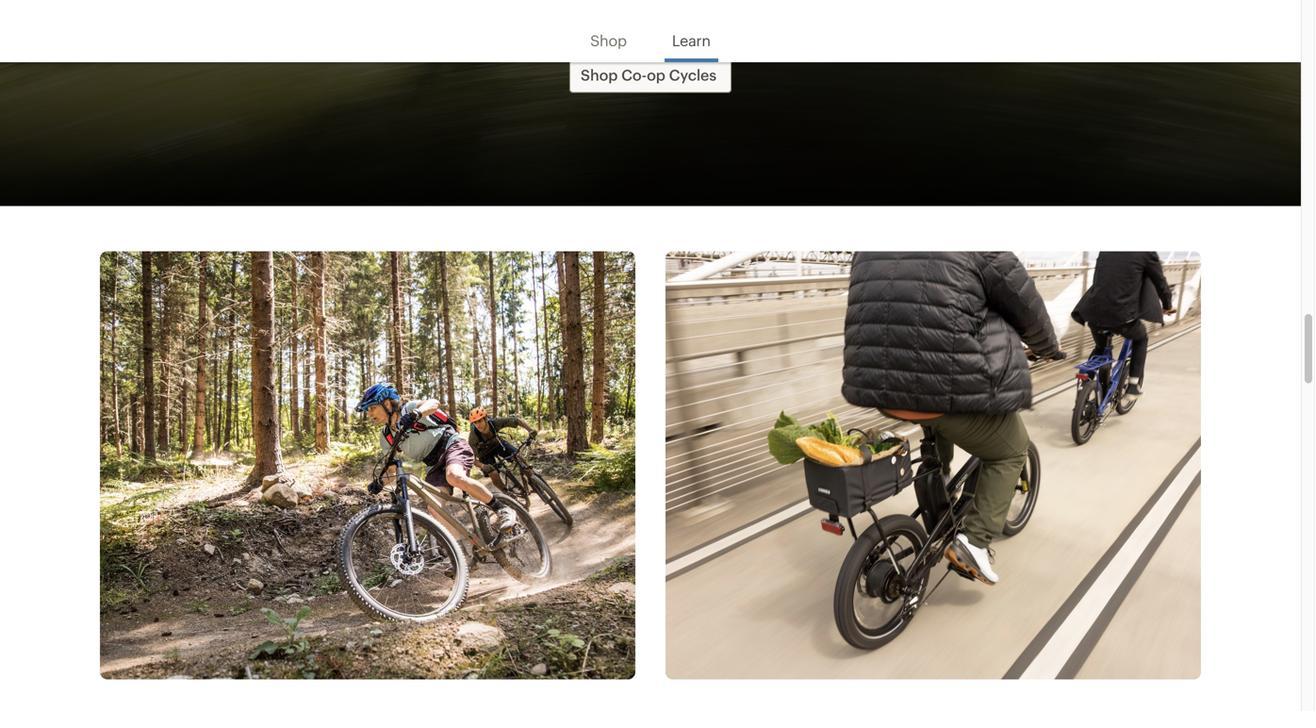 Task type: vqa. For each thing, say whether or not it's contained in the screenshot.
Shop Co-op Cycles
yes



Task type: describe. For each thing, give the bounding box(es) containing it.
learn
[[672, 32, 711, 49]]

two city cyclists carrying groceries on their e-bikes image
[[666, 251, 1201, 680]]

cycles
[[669, 66, 717, 83]]

mountain bikers turn a corner on the trail image
[[100, 251, 636, 680]]



Task type: locate. For each thing, give the bounding box(es) containing it.
shop for shop co-op cycles
[[581, 66, 618, 83]]

op
[[647, 66, 666, 83]]

shop link
[[591, 8, 627, 51]]

1 vertical spatial shop
[[581, 66, 618, 83]]

co-
[[622, 66, 647, 83]]

shop co-op cycles
[[581, 66, 717, 83]]

shop up co-
[[591, 32, 627, 49]]

shop
[[591, 32, 627, 49], [581, 66, 618, 83]]

shop left co-
[[581, 66, 618, 83]]

a blurry photo of a mountain biker whizzing by on a wooded trail. image
[[0, 0, 1301, 206]]

learn link
[[672, 8, 711, 51]]

0 vertical spatial shop
[[591, 32, 627, 49]]

shop for shop
[[591, 32, 627, 49]]

shop co-op cycles link
[[570, 57, 732, 93]]



